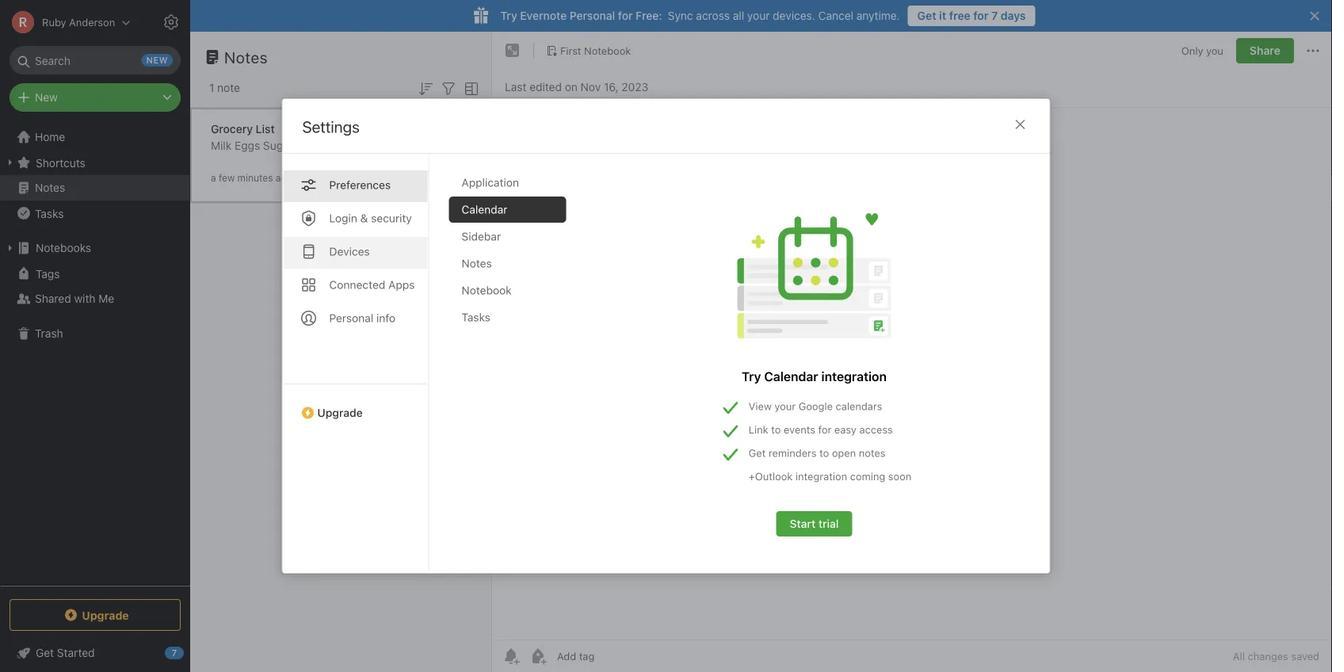 Task type: describe. For each thing, give the bounding box(es) containing it.
1 vertical spatial upgrade button
[[10, 599, 181, 631]]

devices.
[[773, 9, 816, 22]]

1 vertical spatial upgrade
[[82, 609, 129, 622]]

new button
[[10, 83, 181, 112]]

note
[[217, 81, 240, 94]]

nov
[[581, 80, 601, 94]]

try calendar integration
[[742, 369, 887, 384]]

saved
[[1292, 650, 1320, 662]]

calendars
[[836, 400, 883, 412]]

last edited on nov 16, 2023
[[505, 80, 649, 94]]

notebooks
[[36, 241, 91, 254]]

notebook inside first notebook "button"
[[584, 44, 631, 56]]

1 horizontal spatial to
[[820, 447, 829, 459]]

tasks tab
[[449, 304, 566, 331]]

sync
[[668, 9, 693, 22]]

across
[[696, 9, 730, 22]]

trash link
[[0, 321, 189, 346]]

only
[[1182, 45, 1204, 56]]

tasks inside tab
[[462, 311, 491, 324]]

cheese
[[296, 139, 335, 152]]

coming
[[850, 470, 886, 482]]

google
[[799, 400, 833, 412]]

login & security
[[329, 212, 412, 225]]

me
[[99, 292, 114, 305]]

shared
[[35, 292, 71, 305]]

calendar tab
[[449, 197, 566, 223]]

get for get reminders to open notes
[[749, 447, 766, 459]]

notes inside tab
[[462, 257, 492, 270]]

soon
[[888, 470, 912, 482]]

link to events for easy access
[[749, 424, 893, 436]]

tasks inside button
[[35, 207, 64, 220]]

upgrade button inside tab list
[[283, 384, 428, 426]]

all
[[733, 9, 744, 22]]

1 horizontal spatial your
[[775, 400, 796, 412]]

get it free for 7 days
[[918, 9, 1026, 22]]

start trial
[[790, 517, 839, 530]]

application
[[462, 176, 519, 189]]

expand note image
[[503, 41, 522, 60]]

try evernote personal for free: sync across all your devices. cancel anytime.
[[501, 9, 900, 22]]

view
[[749, 400, 772, 412]]

start
[[790, 517, 816, 530]]

settings image
[[162, 13, 181, 32]]

notebook inside notebook tab
[[462, 284, 512, 297]]

2023
[[622, 80, 649, 94]]

start trial button
[[776, 511, 853, 537]]

milk eggs sugar cheese
[[211, 139, 335, 152]]

Search text field
[[21, 46, 170, 75]]

notes link
[[0, 175, 189, 201]]

changes
[[1248, 650, 1289, 662]]

milk
[[211, 139, 232, 152]]

free
[[949, 9, 971, 22]]

shortcuts button
[[0, 150, 189, 175]]

cancel
[[819, 9, 854, 22]]

minutes
[[237, 172, 273, 184]]

anytime.
[[857, 9, 900, 22]]

tab list containing application
[[449, 170, 579, 573]]

tasks button
[[0, 201, 189, 226]]

only you
[[1182, 45, 1224, 56]]

notes tab
[[449, 250, 566, 277]]

Note Editor text field
[[492, 108, 1333, 640]]

notes
[[859, 447, 886, 459]]

expand notebooks image
[[4, 242, 17, 254]]

1 vertical spatial integration
[[796, 470, 848, 482]]

ago
[[276, 172, 292, 184]]

1 note
[[209, 81, 240, 94]]

on
[[565, 80, 578, 94]]

&
[[360, 212, 368, 225]]

home
[[35, 130, 65, 143]]

trial
[[819, 517, 839, 530]]

last
[[505, 80, 527, 94]]

eggs
[[235, 139, 260, 152]]

tags button
[[0, 261, 189, 286]]

notebook tab
[[449, 277, 566, 304]]

get reminders to open notes
[[749, 447, 886, 459]]

sidebar tab
[[449, 224, 566, 250]]



Task type: locate. For each thing, give the bounding box(es) containing it.
tab list
[[283, 154, 429, 573], [449, 170, 579, 573]]

open
[[832, 447, 856, 459]]

0 horizontal spatial tasks
[[35, 207, 64, 220]]

for left 7
[[974, 9, 989, 22]]

calendar
[[462, 203, 508, 216], [765, 369, 819, 384]]

share button
[[1237, 38, 1294, 63]]

for left free: on the top of page
[[618, 9, 633, 22]]

notebook up 16,
[[584, 44, 631, 56]]

1 vertical spatial notes
[[35, 181, 65, 194]]

sugar
[[263, 139, 293, 152]]

tab list containing preferences
[[283, 154, 429, 573]]

for left the easy at the right of page
[[819, 424, 832, 436]]

personal up first notebook
[[570, 9, 615, 22]]

personal
[[570, 9, 615, 22], [329, 312, 374, 325]]

days
[[1001, 9, 1026, 22]]

0 horizontal spatial your
[[747, 9, 770, 22]]

note window element
[[492, 32, 1333, 672]]

share
[[1250, 44, 1281, 57]]

access
[[860, 424, 893, 436]]

for for free:
[[618, 9, 633, 22]]

info
[[377, 312, 396, 325]]

+outlook
[[749, 470, 793, 482]]

1 vertical spatial notebook
[[462, 284, 512, 297]]

1 vertical spatial personal
[[329, 312, 374, 325]]

1 horizontal spatial try
[[742, 369, 761, 384]]

shortcuts
[[36, 156, 85, 169]]

devices
[[329, 245, 370, 258]]

0 vertical spatial notebook
[[584, 44, 631, 56]]

tree
[[0, 124, 190, 585]]

all
[[1233, 650, 1245, 662]]

security
[[371, 212, 412, 225]]

1 horizontal spatial notebook
[[584, 44, 631, 56]]

for
[[618, 9, 633, 22], [974, 9, 989, 22], [819, 424, 832, 436]]

list
[[256, 122, 275, 136]]

1 horizontal spatial notes
[[224, 48, 268, 66]]

apps
[[389, 278, 415, 291]]

+outlook integration coming soon
[[749, 470, 912, 482]]

1 horizontal spatial get
[[918, 9, 937, 22]]

few
[[219, 172, 235, 184]]

0 vertical spatial tasks
[[35, 207, 64, 220]]

note list element
[[190, 32, 492, 672]]

reminders
[[769, 447, 817, 459]]

16,
[[604, 80, 619, 94]]

tasks up notebooks
[[35, 207, 64, 220]]

1 horizontal spatial upgrade button
[[283, 384, 428, 426]]

to left open
[[820, 447, 829, 459]]

view your google calendars
[[749, 400, 883, 412]]

events
[[784, 424, 816, 436]]

upgrade
[[317, 406, 363, 419], [82, 609, 129, 622]]

0 horizontal spatial personal
[[329, 312, 374, 325]]

your
[[747, 9, 770, 22], [775, 400, 796, 412]]

to right link
[[771, 424, 781, 436]]

None search field
[[21, 46, 170, 75]]

0 vertical spatial get
[[918, 9, 937, 22]]

for inside button
[[974, 9, 989, 22]]

notes up note
[[224, 48, 268, 66]]

personal inside tab list
[[329, 312, 374, 325]]

with
[[74, 292, 96, 305]]

grocery list
[[211, 122, 275, 136]]

0 vertical spatial calendar
[[462, 203, 508, 216]]

0 horizontal spatial tab list
[[283, 154, 429, 573]]

try for try calendar integration
[[742, 369, 761, 384]]

notebooks link
[[0, 235, 189, 261]]

home link
[[0, 124, 190, 150]]

1 horizontal spatial upgrade
[[317, 406, 363, 419]]

2 horizontal spatial notes
[[462, 257, 492, 270]]

0 horizontal spatial calendar
[[462, 203, 508, 216]]

1 vertical spatial tasks
[[462, 311, 491, 324]]

integration down get reminders to open notes
[[796, 470, 848, 482]]

your right view
[[775, 400, 796, 412]]

first
[[560, 44, 581, 56]]

calendar inside tab
[[462, 203, 508, 216]]

for for easy
[[819, 424, 832, 436]]

calendar up view your google calendars
[[765, 369, 819, 384]]

1 vertical spatial your
[[775, 400, 796, 412]]

1 vertical spatial get
[[749, 447, 766, 459]]

add a reminder image
[[502, 647, 521, 666]]

0 horizontal spatial upgrade button
[[10, 599, 181, 631]]

easy
[[835, 424, 857, 436]]

calendar up sidebar
[[462, 203, 508, 216]]

0 horizontal spatial notes
[[35, 181, 65, 194]]

grocery
[[211, 122, 253, 136]]

new
[[35, 91, 58, 104]]

tree containing home
[[0, 124, 190, 585]]

notes
[[224, 48, 268, 66], [35, 181, 65, 194], [462, 257, 492, 270]]

a
[[211, 172, 216, 184]]

shared with me
[[35, 292, 114, 305]]

close image
[[1011, 115, 1030, 134]]

0 vertical spatial upgrade
[[317, 406, 363, 419]]

0 vertical spatial integration
[[822, 369, 887, 384]]

try
[[501, 9, 517, 22], [742, 369, 761, 384]]

1 horizontal spatial tab list
[[449, 170, 579, 573]]

first notebook
[[560, 44, 631, 56]]

all changes saved
[[1233, 650, 1320, 662]]

0 horizontal spatial try
[[501, 9, 517, 22]]

1
[[209, 81, 214, 94]]

get for get it free for 7 days
[[918, 9, 937, 22]]

settings
[[302, 117, 360, 136]]

tags
[[36, 267, 60, 280]]

shared with me link
[[0, 286, 189, 312]]

1 horizontal spatial tasks
[[462, 311, 491, 324]]

1 horizontal spatial for
[[819, 424, 832, 436]]

0 vertical spatial try
[[501, 9, 517, 22]]

0 horizontal spatial get
[[749, 447, 766, 459]]

1 vertical spatial try
[[742, 369, 761, 384]]

notes down shortcuts
[[35, 181, 65, 194]]

0 vertical spatial upgrade button
[[283, 384, 428, 426]]

0 horizontal spatial notebook
[[462, 284, 512, 297]]

edited
[[530, 80, 562, 94]]

preferences
[[329, 178, 391, 191]]

2 horizontal spatial for
[[974, 9, 989, 22]]

a few minutes ago
[[211, 172, 292, 184]]

notes down sidebar
[[462, 257, 492, 270]]

integration
[[822, 369, 887, 384], [796, 470, 848, 482]]

link
[[749, 424, 769, 436]]

tasks down notebook tab at the left top of page
[[462, 311, 491, 324]]

get it free for 7 days button
[[908, 6, 1036, 26]]

notebook
[[584, 44, 631, 56], [462, 284, 512, 297]]

your right all
[[747, 9, 770, 22]]

free:
[[636, 9, 662, 22]]

1 vertical spatial calendar
[[765, 369, 819, 384]]

0 vertical spatial personal
[[570, 9, 615, 22]]

7
[[992, 9, 998, 22]]

first notebook button
[[541, 40, 637, 62]]

0 vertical spatial to
[[771, 424, 781, 436]]

connected
[[329, 278, 386, 291]]

1 horizontal spatial personal
[[570, 9, 615, 22]]

connected apps
[[329, 278, 415, 291]]

integration up calendars
[[822, 369, 887, 384]]

get left the it
[[918, 9, 937, 22]]

get inside button
[[918, 9, 937, 22]]

notebook down notes tab
[[462, 284, 512, 297]]

0 vertical spatial your
[[747, 9, 770, 22]]

0 horizontal spatial to
[[771, 424, 781, 436]]

1 horizontal spatial calendar
[[765, 369, 819, 384]]

add tag image
[[529, 647, 548, 666]]

notes inside note list element
[[224, 48, 268, 66]]

get down link
[[749, 447, 766, 459]]

login
[[329, 212, 357, 225]]

0 horizontal spatial upgrade
[[82, 609, 129, 622]]

personal down connected
[[329, 312, 374, 325]]

evernote
[[520, 9, 567, 22]]

2 vertical spatial notes
[[462, 257, 492, 270]]

0 vertical spatial notes
[[224, 48, 268, 66]]

it
[[939, 9, 947, 22]]

1 vertical spatial to
[[820, 447, 829, 459]]

0 horizontal spatial for
[[618, 9, 633, 22]]

for for 7
[[974, 9, 989, 22]]

get
[[918, 9, 937, 22], [749, 447, 766, 459]]

application tab
[[449, 170, 566, 196]]

try left evernote
[[501, 9, 517, 22]]

you
[[1207, 45, 1224, 56]]

try for try evernote personal for free: sync across all your devices. cancel anytime.
[[501, 9, 517, 22]]

try up view
[[742, 369, 761, 384]]

sidebar
[[462, 230, 501, 243]]



Task type: vqa. For each thing, say whether or not it's contained in the screenshot.
the open
yes



